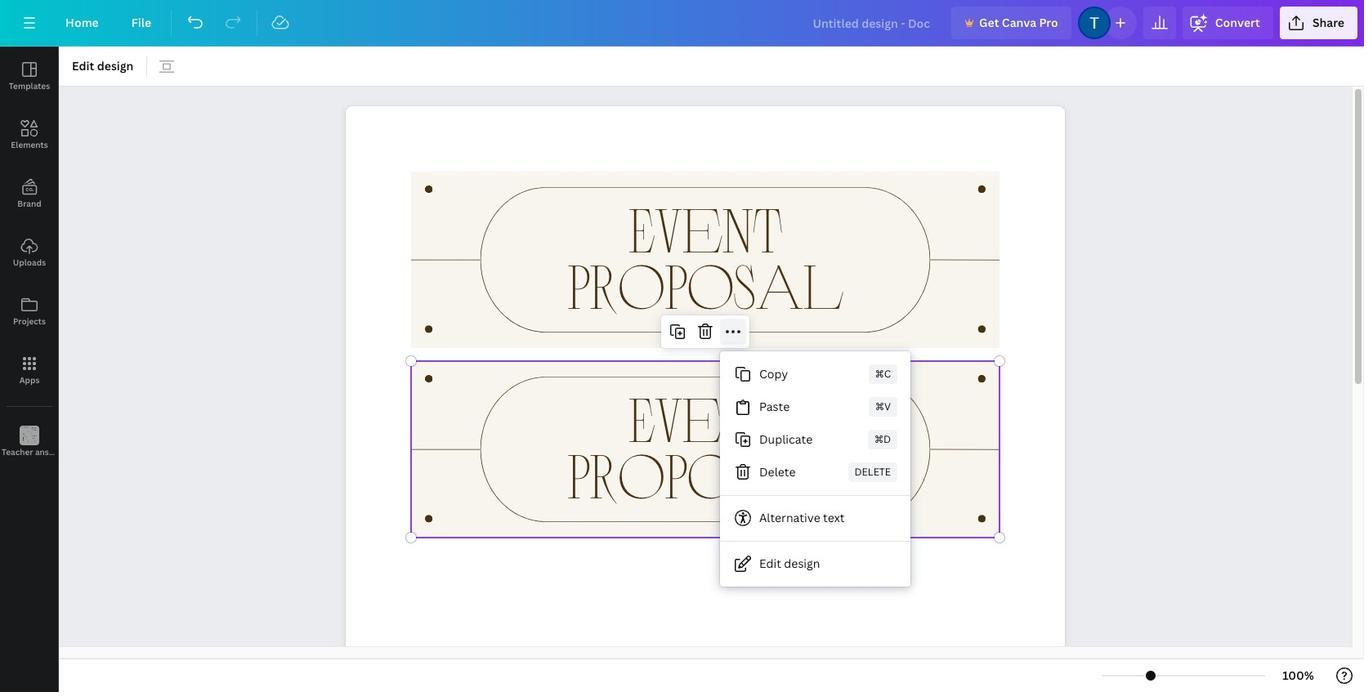 Task type: locate. For each thing, give the bounding box(es) containing it.
share button
[[1281, 7, 1358, 39]]

1 event proposal from the top
[[568, 190, 844, 322]]

get
[[980, 15, 1000, 30]]

Design title text field
[[800, 7, 945, 39]]

home link
[[52, 7, 112, 39]]

delete
[[855, 465, 891, 479]]

file
[[131, 15, 151, 30]]

canva
[[1002, 15, 1037, 30]]

1 event from the top
[[629, 190, 782, 266]]

alternative
[[760, 510, 821, 526]]

0 vertical spatial proposal
[[568, 247, 844, 322]]

1 vertical spatial design
[[785, 556, 821, 572]]

0 vertical spatial edit design
[[72, 58, 134, 74]]

design down file "dropdown button"
[[97, 58, 134, 74]]

1 vertical spatial edit design button
[[720, 548, 911, 581]]

share
[[1313, 15, 1345, 30]]

elements button
[[0, 105, 59, 164]]

teacher answer keys
[[2, 447, 83, 458]]

templates button
[[0, 47, 59, 105]]

0 vertical spatial design
[[97, 58, 134, 74]]

1 horizontal spatial edit design button
[[720, 548, 911, 581]]

edit design
[[72, 58, 134, 74], [760, 556, 821, 572]]

get canva pro
[[980, 15, 1059, 30]]

uploads button
[[0, 223, 59, 282]]

0 vertical spatial event
[[629, 190, 782, 266]]

brand
[[17, 198, 41, 209]]

edit design button down home link
[[65, 53, 140, 79]]

0 vertical spatial event proposal
[[568, 190, 844, 322]]

⌘c
[[876, 367, 891, 381]]

1 horizontal spatial edit
[[760, 556, 782, 572]]

home
[[65, 15, 99, 30]]

side panel tab list
[[0, 47, 83, 472]]

alternative text
[[760, 510, 845, 526]]

apps button
[[0, 341, 59, 400]]

brand button
[[0, 164, 59, 223]]

edit down the alternative
[[760, 556, 782, 572]]

1 horizontal spatial edit design
[[760, 556, 821, 572]]

1 horizontal spatial design
[[785, 556, 821, 572]]

1 vertical spatial edit design
[[760, 556, 821, 572]]

edit design button
[[65, 53, 140, 79], [720, 548, 911, 581]]

event
[[629, 190, 782, 266], [629, 380, 782, 455]]

edit
[[72, 58, 94, 74], [760, 556, 782, 572]]

projects
[[13, 316, 46, 327]]

0 vertical spatial edit design button
[[65, 53, 140, 79]]

1 vertical spatial event
[[629, 380, 782, 455]]

0 horizontal spatial edit
[[72, 58, 94, 74]]

menu
[[720, 352, 911, 587]]

teacher
[[2, 447, 33, 458]]

main menu bar
[[0, 0, 1365, 47]]

event proposal
[[568, 190, 844, 322], [568, 380, 844, 512]]

2 event from the top
[[629, 380, 782, 455]]

proposal
[[568, 247, 844, 322], [568, 436, 844, 512]]

edit design down home link
[[72, 58, 134, 74]]

⌘d
[[875, 433, 891, 447]]

apps
[[19, 375, 40, 386]]

None text field
[[346, 106, 1066, 693]]

paste
[[760, 399, 790, 415]]

elements
[[11, 139, 48, 150]]

edit design button down 'alternative text' button
[[720, 548, 911, 581]]

get canva pro button
[[952, 7, 1072, 39]]

2 proposal from the top
[[568, 436, 844, 512]]

design
[[97, 58, 134, 74], [785, 556, 821, 572]]

1 vertical spatial event proposal
[[568, 380, 844, 512]]

1 proposal from the top
[[568, 247, 844, 322]]

edit design down the alternative
[[760, 556, 821, 572]]

design down alternative text
[[785, 556, 821, 572]]

edit down home link
[[72, 58, 94, 74]]

1 vertical spatial proposal
[[568, 436, 844, 512]]



Task type: vqa. For each thing, say whether or not it's contained in the screenshot.
alternative
yes



Task type: describe. For each thing, give the bounding box(es) containing it.
keys
[[65, 447, 83, 458]]

text
[[824, 510, 845, 526]]

1 vertical spatial edit
[[760, 556, 782, 572]]

none text field containing event proposal
[[346, 106, 1066, 693]]

0 horizontal spatial design
[[97, 58, 134, 74]]

convert
[[1216, 15, 1261, 30]]

delete
[[760, 465, 796, 480]]

100% button
[[1273, 663, 1326, 689]]

alternative text button
[[720, 502, 911, 535]]

pro
[[1040, 15, 1059, 30]]

duplicate
[[760, 432, 813, 447]]

menu containing copy
[[720, 352, 911, 587]]

0 horizontal spatial edit design
[[72, 58, 134, 74]]

copy
[[760, 366, 789, 382]]

file button
[[118, 7, 165, 39]]

uploads
[[13, 257, 46, 268]]

2 event proposal from the top
[[568, 380, 844, 512]]

templates
[[9, 80, 50, 92]]

100%
[[1283, 668, 1315, 684]]

;
[[28, 448, 31, 459]]

⌘v
[[876, 400, 891, 414]]

0 horizontal spatial edit design button
[[65, 53, 140, 79]]

answer
[[35, 447, 63, 458]]

convert button
[[1183, 7, 1274, 39]]

projects button
[[0, 282, 59, 341]]

0 vertical spatial edit
[[72, 58, 94, 74]]



